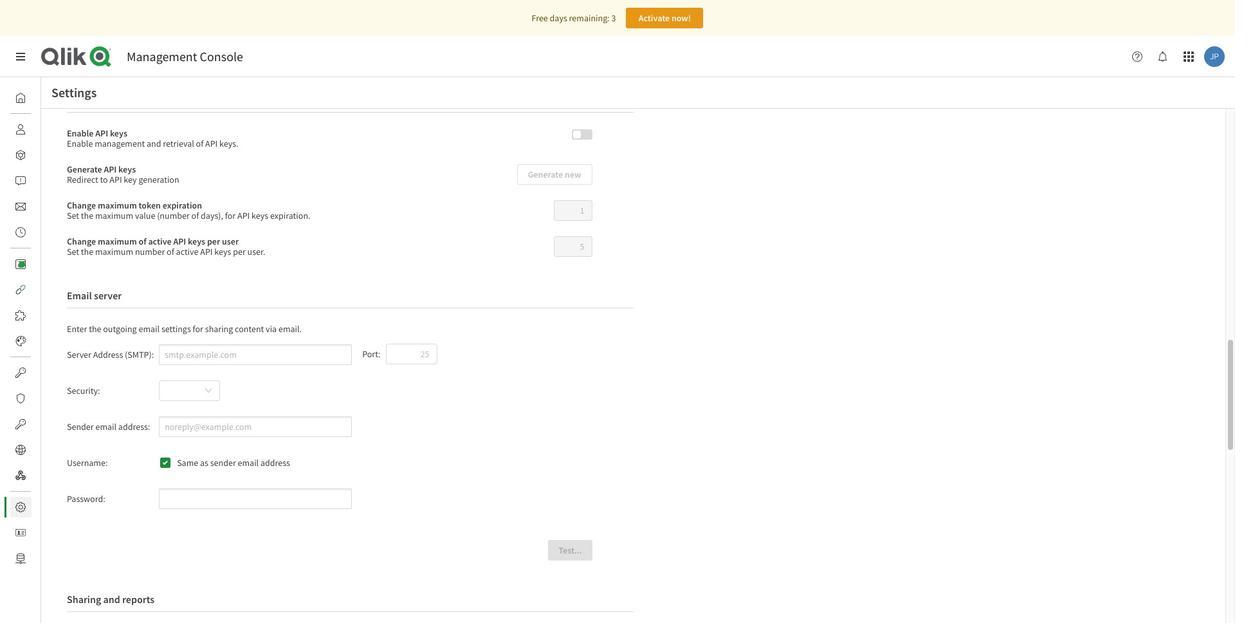 Task type: locate. For each thing, give the bounding box(es) containing it.
maximum down key
[[98, 200, 137, 211]]

set up 'email'
[[67, 246, 79, 258]]

smtp.example.com text field
[[159, 345, 352, 365]]

enable
[[67, 128, 94, 139], [67, 138, 93, 150]]

0 vertical spatial settings
[[51, 84, 97, 100]]

activate
[[639, 12, 670, 24]]

1 vertical spatial the
[[81, 246, 93, 258]]

keys down the days),
[[188, 236, 205, 247]]

server
[[94, 289, 122, 302]]

1 horizontal spatial for
[[225, 210, 236, 222]]

expiration
[[163, 200, 202, 211]]

1 change from the top
[[67, 200, 96, 211]]

0 vertical spatial and
[[147, 138, 161, 150]]

the
[[81, 210, 93, 222], [81, 246, 93, 258], [89, 323, 101, 335]]

of down value
[[139, 236, 146, 247]]

sender
[[210, 457, 236, 469]]

1 vertical spatial set
[[67, 246, 79, 258]]

1 horizontal spatial email
[[139, 323, 160, 335]]

of
[[196, 138, 204, 150], [192, 210, 199, 222], [139, 236, 146, 247], [167, 246, 174, 258]]

0 horizontal spatial and
[[103, 593, 120, 606]]

sender email address:
[[67, 421, 150, 433]]

generate
[[67, 164, 102, 175]]

of right retrieval on the top
[[196, 138, 204, 150]]

2 change from the top
[[67, 236, 96, 247]]

of left the days),
[[192, 210, 199, 222]]

2 set from the top
[[67, 246, 79, 258]]

active right number
[[176, 246, 199, 258]]

redirect
[[67, 174, 98, 186]]

keys inside the generate api keys redirect to api key generation
[[118, 164, 136, 175]]

0 vertical spatial the
[[81, 210, 93, 222]]

1 set from the top
[[67, 210, 79, 222]]

enable api keys enable management and retrieval of api keys.
[[67, 128, 239, 150]]

for left sharing
[[193, 323, 203, 335]]

and left retrieval on the top
[[147, 138, 161, 150]]

api
[[67, 94, 82, 106], [95, 128, 108, 139], [205, 138, 218, 150], [104, 164, 117, 175], [110, 174, 122, 186], [238, 210, 250, 222], [173, 236, 186, 247], [200, 246, 213, 258]]

per
[[207, 236, 220, 247], [233, 246, 246, 258]]

management
[[95, 138, 145, 150]]

api left user at the left of the page
[[200, 246, 213, 258]]

content image
[[15, 259, 26, 269]]

of right number
[[167, 246, 174, 258]]

now!
[[672, 12, 691, 24]]

security:
[[67, 385, 100, 397]]

enable down api keys
[[67, 128, 94, 139]]

email
[[139, 323, 160, 335], [96, 421, 117, 433], [238, 457, 259, 469]]

maximum left number
[[95, 246, 133, 258]]

sharing and reports
[[67, 593, 155, 606]]

active
[[148, 236, 172, 247], [176, 246, 199, 258]]

keys
[[84, 94, 104, 106], [110, 128, 127, 139], [118, 164, 136, 175], [252, 210, 268, 222], [188, 236, 205, 247], [215, 246, 231, 258]]

3
[[612, 12, 616, 24]]

settings down username: at the left of the page
[[41, 501, 72, 513]]

set
[[67, 210, 79, 222], [67, 246, 79, 258]]

change up 'email'
[[67, 236, 96, 247]]

the up email server at the top of page
[[81, 246, 93, 258]]

management console
[[127, 48, 243, 64]]

of inside change maximum token expiration set the maximum value (number of days), for api keys expiration.
[[192, 210, 199, 222]]

address
[[93, 349, 123, 361]]

0 vertical spatial set
[[67, 210, 79, 222]]

change
[[67, 200, 96, 211], [67, 236, 96, 247]]

data gateways image
[[15, 554, 26, 564]]

key
[[124, 174, 137, 186]]

None password field
[[159, 489, 352, 509]]

active down (number
[[148, 236, 172, 247]]

keys inside enable api keys enable management and retrieval of api keys.
[[110, 128, 127, 139]]

maximum
[[98, 200, 137, 211], [95, 210, 133, 222], [98, 236, 137, 247], [95, 246, 133, 258]]

1 vertical spatial change
[[67, 236, 96, 247]]

the action is not supported for this user. image
[[517, 168, 592, 179]]

per left user at the left of the page
[[207, 236, 220, 247]]

the inside change maximum token expiration set the maximum value (number of days), for api keys expiration.
[[81, 210, 93, 222]]

james peterson image
[[1205, 46, 1225, 67]]

0 vertical spatial email
[[139, 323, 160, 335]]

1 vertical spatial for
[[193, 323, 203, 335]]

content security policy image
[[15, 393, 26, 404]]

api right home at the top left
[[67, 94, 82, 106]]

enable up generate
[[67, 138, 93, 150]]

keys left expiration.
[[252, 210, 268, 222]]

new connector image
[[19, 261, 25, 268]]

for right the days),
[[225, 210, 236, 222]]

0 horizontal spatial email
[[96, 421, 117, 433]]

change inside change maximum of active api keys per user set the maximum number of active api keys per user.
[[67, 236, 96, 247]]

address:
[[118, 421, 150, 433]]

(smtp):
[[125, 349, 154, 361]]

address
[[261, 457, 290, 469]]

enter the outgoing email settings for sharing content via email.
[[67, 323, 302, 335]]

and
[[147, 138, 161, 150], [103, 593, 120, 606]]

0 horizontal spatial for
[[193, 323, 203, 335]]

days
[[550, 12, 568, 24]]

change maximum of active api keys per user set the maximum number of active api keys per user.
[[67, 236, 266, 258]]

the right enter
[[89, 323, 101, 335]]

0 vertical spatial change
[[67, 200, 96, 211]]

set down 'redirect'
[[67, 210, 79, 222]]

settings right home image at the left of the page
[[51, 84, 97, 100]]

to
[[100, 174, 108, 186]]

per left the user.
[[233, 246, 246, 258]]

2 vertical spatial email
[[238, 457, 259, 469]]

25 field
[[387, 345, 437, 364]]

0 vertical spatial for
[[225, 210, 236, 222]]

1 horizontal spatial active
[[176, 246, 199, 258]]

keys right to
[[118, 164, 136, 175]]

icon: down image
[[205, 387, 212, 395]]

reports
[[122, 593, 155, 606]]

remaining:
[[569, 12, 610, 24]]

change inside change maximum token expiration set the maximum value (number of days), for api keys expiration.
[[67, 200, 96, 211]]

change down 'redirect'
[[67, 200, 96, 211]]

via
[[266, 323, 277, 335]]

settings inside navigation pane element
[[41, 501, 72, 513]]

identity provider image
[[15, 528, 26, 538]]

user.
[[248, 246, 266, 258]]

spaces image
[[15, 150, 26, 160]]

settings
[[51, 84, 97, 100], [41, 501, 72, 513]]

2 horizontal spatial email
[[238, 457, 259, 469]]

1 vertical spatial email
[[96, 421, 117, 433]]

the down 'redirect'
[[81, 210, 93, 222]]

change for set the maximum number of active api keys per user.
[[67, 236, 96, 247]]

None field
[[554, 201, 592, 220], [554, 237, 592, 256], [159, 381, 220, 401], [554, 201, 592, 220], [554, 237, 592, 256], [159, 381, 220, 401]]

1 vertical spatial settings
[[41, 501, 72, 513]]

home
[[41, 92, 64, 104]]

keys up the generate api keys redirect to api key generation
[[110, 128, 127, 139]]

same
[[177, 457, 198, 469]]

navigation pane element
[[0, 82, 72, 574]]

and left reports
[[103, 593, 120, 606]]

1 horizontal spatial and
[[147, 138, 161, 150]]

api down (number
[[173, 236, 186, 247]]

for
[[225, 210, 236, 222], [193, 323, 203, 335]]

maximum down value
[[98, 236, 137, 247]]

sharing
[[205, 323, 233, 335]]

days),
[[201, 210, 223, 222]]

api up user at the left of the page
[[238, 210, 250, 222]]



Task type: vqa. For each thing, say whether or not it's contained in the screenshot.
retrieval
yes



Task type: describe. For each thing, give the bounding box(es) containing it.
2 enable from the top
[[67, 138, 93, 150]]

retrieval
[[163, 138, 194, 150]]

icon: down element
[[205, 387, 212, 396]]

username:
[[67, 457, 108, 469]]

users image
[[15, 124, 26, 135]]

value
[[135, 210, 155, 222]]

free
[[532, 12, 548, 24]]

1 enable from the top
[[67, 128, 94, 139]]

outgoing
[[103, 323, 137, 335]]

user
[[222, 236, 239, 247]]

and inside enable api keys enable management and retrieval of api keys.
[[147, 138, 161, 150]]

same as sender email address
[[177, 457, 290, 469]]

activate now! link
[[627, 8, 704, 28]]

(number
[[157, 210, 190, 222]]

2 vertical spatial the
[[89, 323, 101, 335]]

maximum left value
[[95, 210, 133, 222]]

home link
[[10, 88, 64, 108]]

keys.
[[220, 138, 239, 150]]

number
[[135, 246, 165, 258]]

free days remaining: 3
[[532, 12, 616, 24]]

api keys
[[67, 94, 104, 106]]

password:
[[67, 493, 105, 505]]

generation
[[139, 174, 179, 186]]

1 vertical spatial and
[[103, 593, 120, 606]]

the inside change maximum of active api keys per user set the maximum number of active api keys per user.
[[81, 246, 93, 258]]

enter
[[67, 323, 87, 335]]

api keys image
[[15, 367, 26, 378]]

set inside change maximum of active api keys per user set the maximum number of active api keys per user.
[[67, 246, 79, 258]]

server
[[67, 349, 91, 361]]

console
[[200, 48, 243, 64]]

change maximum token expiration set the maximum value (number of days), for api keys expiration.
[[67, 200, 311, 222]]

content
[[235, 323, 264, 335]]

for inside change maximum token expiration set the maximum value (number of days), for api keys expiration.
[[225, 210, 236, 222]]

email for same
[[238, 457, 259, 469]]

settings
[[161, 323, 191, 335]]

sender
[[67, 421, 94, 433]]

keys right home at the top left
[[84, 94, 104, 106]]

token
[[139, 200, 161, 211]]

home image
[[15, 93, 26, 103]]

as
[[200, 457, 208, 469]]

email server
[[67, 289, 122, 302]]

management
[[127, 48, 197, 64]]

keys left the user.
[[215, 246, 231, 258]]

change for set the maximum value (number of days), for api keys expiration.
[[67, 200, 96, 211]]

activate now!
[[639, 12, 691, 24]]

email.
[[279, 323, 302, 335]]

management console element
[[127, 48, 243, 64]]

api down api keys
[[95, 128, 108, 139]]

api left keys.
[[205, 138, 218, 150]]

server address (smtp):
[[67, 349, 154, 361]]

noreply@example.com text field
[[159, 417, 352, 437]]

email
[[67, 289, 92, 302]]

generate api keys redirect to api key generation
[[67, 164, 179, 186]]

api left key
[[104, 164, 117, 175]]

api right to
[[110, 174, 122, 186]]

settings link
[[10, 497, 72, 517]]

open sidebar menu image
[[15, 51, 26, 62]]

port:
[[362, 348, 381, 360]]

1 horizontal spatial per
[[233, 246, 246, 258]]

keys inside change maximum token expiration set the maximum value (number of days), for api keys expiration.
[[252, 210, 268, 222]]

sharing
[[67, 593, 101, 606]]

api inside change maximum token expiration set the maximum value (number of days), for api keys expiration.
[[238, 210, 250, 222]]

set inside change maximum token expiration set the maximum value (number of days), for api keys expiration.
[[67, 210, 79, 222]]

0 horizontal spatial per
[[207, 236, 220, 247]]

0 horizontal spatial active
[[148, 236, 172, 247]]

email for enter
[[139, 323, 160, 335]]

of inside enable api keys enable management and retrieval of api keys.
[[196, 138, 204, 150]]

expiration.
[[270, 210, 311, 222]]



